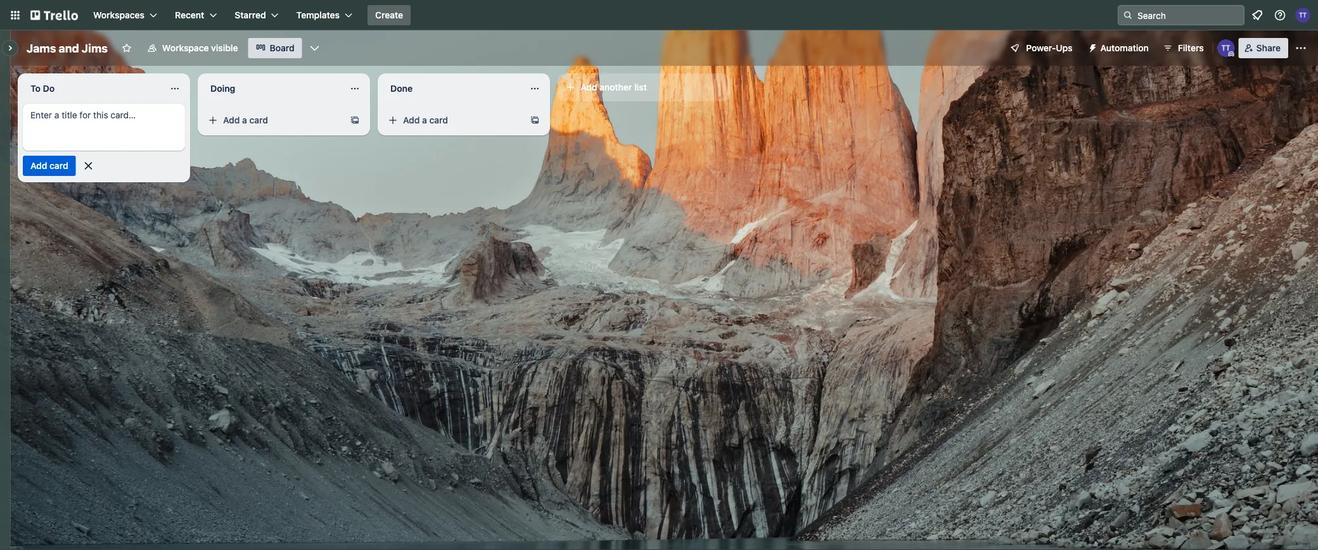 Task type: describe. For each thing, give the bounding box(es) containing it.
filters button
[[1159, 38, 1208, 58]]

0 notifications image
[[1250, 8, 1265, 23]]

add for add a card button associated with done
[[403, 115, 420, 126]]

primary element
[[0, 0, 1319, 30]]

workspace visible button
[[139, 38, 246, 58]]

workspace visible
[[162, 43, 238, 53]]

back to home image
[[30, 5, 78, 25]]

recent
[[175, 10, 204, 20]]

add a card button for doing
[[203, 110, 345, 131]]

cancel image
[[82, 160, 95, 172]]

workspaces button
[[86, 5, 165, 25]]

customize views image
[[309, 42, 321, 55]]

jams and jims
[[27, 41, 108, 55]]

automation
[[1101, 43, 1149, 53]]

templates button
[[289, 5, 360, 25]]

card inside "button"
[[50, 161, 68, 171]]

jams
[[27, 41, 56, 55]]

Enter a title for this card… text field
[[23, 104, 185, 151]]

add card button
[[23, 156, 76, 176]]

power-ups
[[1027, 43, 1073, 53]]

templates
[[296, 10, 340, 20]]

doing
[[210, 83, 235, 94]]

card for done
[[430, 115, 448, 126]]

open information menu image
[[1274, 9, 1287, 22]]

add for add a card button corresponding to doing
[[223, 115, 240, 126]]

add a card button for done
[[383, 110, 525, 131]]

star or unstar board image
[[122, 43, 132, 53]]

create from template… image for doing
[[350, 115, 360, 126]]

show menu image
[[1295, 42, 1308, 55]]

Search field
[[1133, 6, 1244, 25]]

another
[[600, 82, 632, 93]]

add inside "button"
[[30, 161, 47, 171]]

add for add another list button
[[581, 82, 597, 93]]

power-
[[1027, 43, 1056, 53]]

list
[[635, 82, 647, 93]]



Task type: locate. For each thing, give the bounding box(es) containing it.
terry turtle (terryturtle) image
[[1218, 39, 1235, 57]]

board link
[[248, 38, 302, 58]]

visible
[[211, 43, 238, 53]]

create from template… image
[[350, 115, 360, 126], [530, 115, 540, 126]]

To Do text field
[[23, 79, 162, 99]]

card down the done text box
[[430, 115, 448, 126]]

1 horizontal spatial add a card button
[[383, 110, 525, 131]]

switch to… image
[[9, 9, 22, 22]]

this member is an admin of this board. image
[[1229, 51, 1235, 57]]

1 add a card button from the left
[[203, 110, 345, 131]]

jims
[[82, 41, 108, 55]]

card left cancel icon
[[50, 161, 68, 171]]

add a card for done
[[403, 115, 448, 126]]

starred
[[235, 10, 266, 20]]

add down done
[[403, 115, 420, 126]]

Done text field
[[383, 79, 522, 99]]

add a card down done
[[403, 115, 448, 126]]

terry turtle (terryturtle) image
[[1296, 8, 1311, 23]]

create from template… image for done
[[530, 115, 540, 126]]

1 horizontal spatial card
[[249, 115, 268, 126]]

ups
[[1056, 43, 1073, 53]]

a
[[242, 115, 247, 126], [422, 115, 427, 126]]

add a card
[[223, 115, 268, 126], [403, 115, 448, 126]]

card
[[249, 115, 268, 126], [430, 115, 448, 126], [50, 161, 68, 171]]

to
[[30, 83, 41, 94]]

add card
[[30, 161, 68, 171]]

starred button
[[227, 5, 286, 25]]

done
[[391, 83, 413, 94]]

add another list button
[[558, 74, 730, 101]]

add down doing
[[223, 115, 240, 126]]

Doing text field
[[203, 79, 342, 99]]

share button
[[1239, 38, 1289, 58]]

2 add a card button from the left
[[383, 110, 525, 131]]

add
[[581, 82, 597, 93], [223, 115, 240, 126], [403, 115, 420, 126], [30, 161, 47, 171]]

do
[[43, 83, 55, 94]]

0 horizontal spatial add a card button
[[203, 110, 345, 131]]

2 add a card from the left
[[403, 115, 448, 126]]

add a card button down doing text box
[[203, 110, 345, 131]]

add left another
[[581, 82, 597, 93]]

share
[[1257, 43, 1281, 53]]

search image
[[1123, 10, 1133, 20]]

board
[[270, 43, 295, 53]]

and
[[59, 41, 79, 55]]

1 horizontal spatial a
[[422, 115, 427, 126]]

power-ups button
[[1001, 38, 1081, 58]]

Board name text field
[[20, 38, 114, 58]]

0 horizontal spatial a
[[242, 115, 247, 126]]

0 horizontal spatial card
[[50, 161, 68, 171]]

workspace
[[162, 43, 209, 53]]

a for done
[[422, 115, 427, 126]]

1 create from template… image from the left
[[350, 115, 360, 126]]

sm image
[[1083, 38, 1101, 56]]

workspaces
[[93, 10, 145, 20]]

automation button
[[1083, 38, 1157, 58]]

1 horizontal spatial add a card
[[403, 115, 448, 126]]

add a card button down the done text box
[[383, 110, 525, 131]]

recent button
[[167, 5, 225, 25]]

2 a from the left
[[422, 115, 427, 126]]

filters
[[1178, 43, 1204, 53]]

a down doing text box
[[242, 115, 247, 126]]

add a card down doing
[[223, 115, 268, 126]]

card for doing
[[249, 115, 268, 126]]

1 add a card from the left
[[223, 115, 268, 126]]

add a card for doing
[[223, 115, 268, 126]]

card down doing text box
[[249, 115, 268, 126]]

1 a from the left
[[242, 115, 247, 126]]

a down the done text box
[[422, 115, 427, 126]]

create
[[375, 10, 403, 20]]

0 horizontal spatial create from template… image
[[350, 115, 360, 126]]

add a card button
[[203, 110, 345, 131], [383, 110, 525, 131]]

a for doing
[[242, 115, 247, 126]]

add left cancel icon
[[30, 161, 47, 171]]

to do
[[30, 83, 55, 94]]

create button
[[368, 5, 411, 25]]

0 horizontal spatial add a card
[[223, 115, 268, 126]]

2 create from template… image from the left
[[530, 115, 540, 126]]

2 horizontal spatial card
[[430, 115, 448, 126]]

1 horizontal spatial create from template… image
[[530, 115, 540, 126]]

add another list
[[581, 82, 647, 93]]



Task type: vqa. For each thing, say whether or not it's contained in the screenshot.
power-
yes



